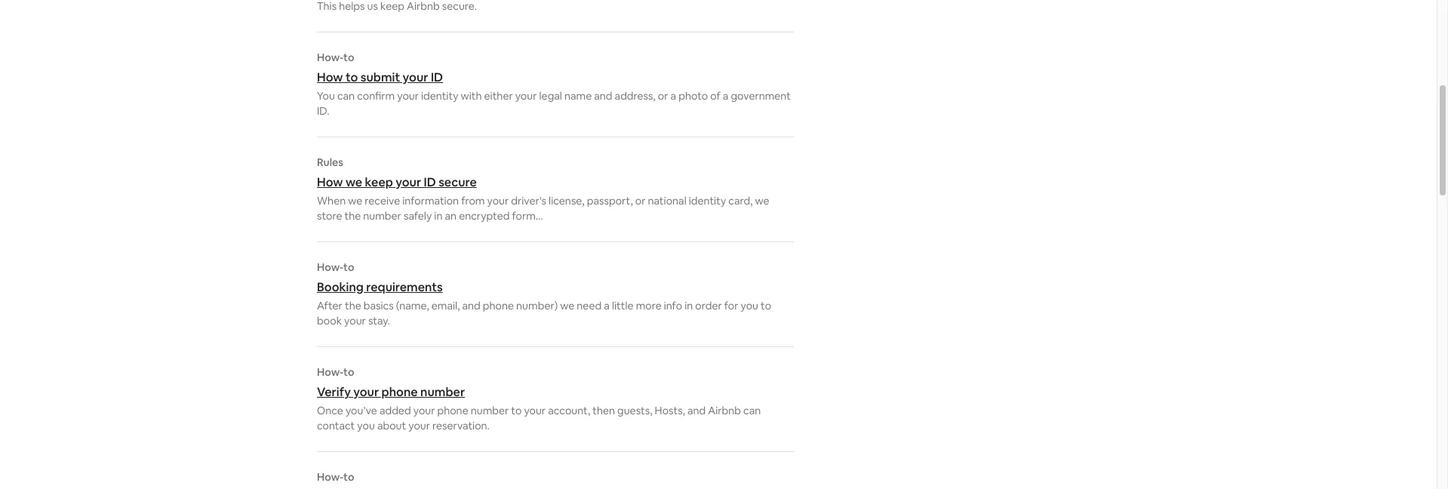 Task type: describe. For each thing, give the bounding box(es) containing it.
name
[[565, 89, 592, 103]]

or inside how-to how to submit your id you can confirm your identity with either your legal name and address, or a photo of a government id.
[[658, 89, 668, 103]]

how to submit your id element
[[317, 51, 794, 119]]

once
[[317, 404, 343, 417]]

stay.
[[368, 314, 390, 328]]

photo
[[679, 89, 708, 103]]

account,
[[548, 404, 590, 417]]

id.
[[317, 104, 330, 118]]

4 how- from the top
[[317, 470, 344, 484]]

how- for booking
[[317, 260, 344, 274]]

information
[[403, 194, 459, 208]]

how we keep your id secure link
[[317, 174, 794, 190]]

keep
[[365, 174, 393, 190]]

how inside rules how we keep your id secure when we receive information from your driver's license, passport, or national identity card, we store the number safely in an encrypted form…
[[317, 174, 343, 190]]

1 horizontal spatial a
[[671, 89, 677, 103]]

national
[[648, 194, 687, 208]]

how-to how to submit your id you can confirm your identity with either your legal name and address, or a photo of a government id.
[[317, 51, 791, 118]]

we left "keep"
[[346, 174, 362, 190]]

government
[[731, 89, 791, 103]]

the inside how-to booking requirements after the basics (name, email, and phone number) we need a little more info in order for you to book your stay.
[[345, 299, 361, 313]]

reservation.
[[433, 419, 490, 433]]

you inside how-to verify your phone number once you've added your phone number to your account, then guests, hosts, and airbnb can contact you about your reservation.
[[357, 419, 375, 433]]

after
[[317, 299, 343, 313]]

encrypted
[[459, 209, 510, 223]]

address,
[[615, 89, 656, 103]]

how- for verify
[[317, 365, 344, 379]]

id inside how-to how to submit your id you can confirm your identity with either your legal name and address, or a photo of a government id.
[[431, 69, 443, 85]]

for
[[725, 299, 739, 313]]

your right confirm
[[397, 89, 419, 103]]

passport,
[[587, 194, 633, 208]]

the inside rules how we keep your id secure when we receive information from your driver's license, passport, or national identity card, we store the number safely in an encrypted form…
[[345, 209, 361, 223]]

your left legal
[[515, 89, 537, 103]]

identity inside how-to how to submit your id you can confirm your identity with either your legal name and address, or a photo of a government id.
[[421, 89, 459, 103]]

identity inside rules how we keep your id secure when we receive information from your driver's license, passport, or national identity card, we store the number safely in an encrypted form…
[[689, 194, 726, 208]]

how to submit your id link
[[317, 69, 794, 85]]

or inside rules how we keep your id secure when we receive information from your driver's license, passport, or national identity card, we store the number safely in an encrypted form…
[[635, 194, 646, 208]]

airbnb
[[708, 404, 741, 417]]

requirements
[[366, 279, 443, 295]]

you inside how-to booking requirements after the basics (name, email, and phone number) we need a little more info in order for you to book your stay.
[[741, 299, 759, 313]]

rules
[[317, 156, 343, 169]]

number inside rules how we keep your id secure when we receive information from your driver's license, passport, or national identity card, we store the number safely in an encrypted form…
[[363, 209, 402, 223]]

verify your phone number element
[[317, 365, 794, 433]]

you've
[[346, 404, 377, 417]]

can inside how-to verify your phone number once you've added your phone number to your account, then guests, hosts, and airbnb can contact you about your reservation.
[[744, 404, 761, 417]]

guests,
[[618, 404, 653, 417]]

your right about
[[409, 419, 430, 433]]

from
[[461, 194, 485, 208]]

contact
[[317, 419, 355, 433]]

your up encrypted
[[487, 194, 509, 208]]

a inside how-to booking requirements after the basics (name, email, and phone number) we need a little more info in order for you to book your stay.
[[604, 299, 610, 313]]

book
[[317, 314, 342, 328]]

with
[[461, 89, 482, 103]]

rules how we keep your id secure when we receive information from your driver's license, passport, or national identity card, we store the number safely in an encrypted form…
[[317, 156, 770, 223]]

2 vertical spatial number
[[471, 404, 509, 417]]

how we keep your id secure element
[[317, 156, 794, 223]]



Task type: vqa. For each thing, say whether or not it's contained in the screenshot.
Start a new listing on the left
no



Task type: locate. For each thing, give the bounding box(es) containing it.
when
[[317, 194, 346, 208]]

3 how- from the top
[[317, 365, 344, 379]]

1 vertical spatial the
[[345, 299, 361, 313]]

how- up you
[[317, 51, 344, 64]]

how- down the contact
[[317, 470, 344, 484]]

phone left "number)"
[[483, 299, 514, 313]]

we right card, on the top right of the page
[[755, 194, 770, 208]]

1 horizontal spatial or
[[658, 89, 668, 103]]

your inside how-to booking requirements after the basics (name, email, and phone number) we need a little more info in order for you to book your stay.
[[344, 314, 366, 328]]

2 horizontal spatial and
[[688, 404, 706, 417]]

your right submit
[[403, 69, 428, 85]]

we left the need
[[560, 299, 575, 313]]

can right "airbnb"
[[744, 404, 761, 417]]

to
[[344, 51, 354, 64], [346, 69, 358, 85], [344, 260, 354, 274], [761, 299, 772, 313], [344, 365, 354, 379], [511, 404, 522, 417], [344, 470, 354, 484]]

about
[[377, 419, 406, 433]]

and inside how-to booking requirements after the basics (name, email, and phone number) we need a little more info in order for you to book your stay.
[[462, 299, 481, 313]]

0 horizontal spatial and
[[462, 299, 481, 313]]

email,
[[432, 299, 460, 313]]

or
[[658, 89, 668, 103], [635, 194, 646, 208]]

your up the information
[[396, 174, 421, 190]]

2 vertical spatial and
[[688, 404, 706, 417]]

phone
[[483, 299, 514, 313], [382, 384, 418, 400], [437, 404, 469, 417]]

store
[[317, 209, 342, 223]]

1 how from the top
[[317, 69, 343, 85]]

license,
[[549, 194, 585, 208]]

0 horizontal spatial can
[[337, 89, 355, 103]]

1 vertical spatial number
[[420, 384, 465, 400]]

how- up booking
[[317, 260, 344, 274]]

you right for
[[741, 299, 759, 313]]

we
[[346, 174, 362, 190], [348, 194, 363, 208], [755, 194, 770, 208], [560, 299, 575, 313]]

and right hosts,
[[688, 404, 706, 417]]

0 horizontal spatial you
[[357, 419, 375, 433]]

1 vertical spatial in
[[685, 299, 693, 313]]

the right store
[[345, 209, 361, 223]]

phone for requirements
[[483, 299, 514, 313]]

1 horizontal spatial number
[[420, 384, 465, 400]]

you down you've
[[357, 419, 375, 433]]

id inside rules how we keep your id secure when we receive information from your driver's license, passport, or national identity card, we store the number safely in an encrypted form…
[[424, 174, 436, 190]]

either
[[484, 89, 513, 103]]

phone up reservation.
[[437, 404, 469, 417]]

your down the 'verify your phone number' link
[[524, 404, 546, 417]]

a
[[671, 89, 677, 103], [723, 89, 729, 103], [604, 299, 610, 313]]

or left national
[[635, 194, 646, 208]]

and inside how-to how to submit your id you can confirm your identity with either your legal name and address, or a photo of a government id.
[[594, 89, 613, 103]]

booking
[[317, 279, 364, 295]]

how
[[317, 69, 343, 85], [317, 174, 343, 190]]

a left photo
[[671, 89, 677, 103]]

your right added
[[413, 404, 435, 417]]

1 vertical spatial how
[[317, 174, 343, 190]]

2 how from the top
[[317, 174, 343, 190]]

an
[[445, 209, 457, 223]]

a left the little
[[604, 299, 610, 313]]

in inside how-to booking requirements after the basics (name, email, and phone number) we need a little more info in order for you to book your stay.
[[685, 299, 693, 313]]

how up you
[[317, 69, 343, 85]]

added
[[380, 404, 411, 417]]

how- for how
[[317, 51, 344, 64]]

or right the address,
[[658, 89, 668, 103]]

0 horizontal spatial number
[[363, 209, 402, 223]]

little
[[612, 299, 634, 313]]

2 the from the top
[[345, 299, 361, 313]]

how- inside how-to booking requirements after the basics (name, email, and phone number) we need a little more info in order for you to book your stay.
[[317, 260, 344, 274]]

form…
[[512, 209, 543, 223]]

your
[[403, 69, 428, 85], [397, 89, 419, 103], [515, 89, 537, 103], [396, 174, 421, 190], [487, 194, 509, 208], [344, 314, 366, 328], [354, 384, 379, 400], [413, 404, 435, 417], [524, 404, 546, 417], [409, 419, 430, 433]]

more
[[636, 299, 662, 313]]

info
[[664, 299, 683, 313]]

your up you've
[[354, 384, 379, 400]]

1 vertical spatial phone
[[382, 384, 418, 400]]

how up when at the left top of the page
[[317, 174, 343, 190]]

phone up added
[[382, 384, 418, 400]]

card,
[[729, 194, 753, 208]]

0 vertical spatial the
[[345, 209, 361, 223]]

how- inside how-to how to submit your id you can confirm your identity with either your legal name and address, or a photo of a government id.
[[317, 51, 344, 64]]

your left stay.
[[344, 314, 366, 328]]

1 horizontal spatial phone
[[437, 404, 469, 417]]

1 vertical spatial or
[[635, 194, 646, 208]]

we right when at the left top of the page
[[348, 194, 363, 208]]

in inside rules how we keep your id secure when we receive information from your driver's license, passport, or national identity card, we store the number safely in an encrypted form…
[[434, 209, 443, 223]]

1 vertical spatial identity
[[689, 194, 726, 208]]

booking requirements element
[[317, 260, 794, 328]]

how- inside how-to verify your phone number once you've added your phone number to your account, then guests, hosts, and airbnb can contact you about your reservation.
[[317, 365, 344, 379]]

0 horizontal spatial or
[[635, 194, 646, 208]]

can right you
[[337, 89, 355, 103]]

0 horizontal spatial a
[[604, 299, 610, 313]]

1 vertical spatial you
[[357, 419, 375, 433]]

we inside how-to booking requirements after the basics (name, email, and phone number) we need a little more info in order for you to book your stay.
[[560, 299, 575, 313]]

verify your phone number link
[[317, 384, 794, 400]]

safely
[[404, 209, 432, 223]]

can
[[337, 89, 355, 103], [744, 404, 761, 417]]

0 horizontal spatial phone
[[382, 384, 418, 400]]

id right submit
[[431, 69, 443, 85]]

0 vertical spatial how
[[317, 69, 343, 85]]

number
[[363, 209, 402, 223], [420, 384, 465, 400], [471, 404, 509, 417]]

identity left card, on the top right of the page
[[689, 194, 726, 208]]

0 vertical spatial number
[[363, 209, 402, 223]]

legal
[[539, 89, 562, 103]]

phone for your
[[437, 404, 469, 417]]

1 horizontal spatial can
[[744, 404, 761, 417]]

the
[[345, 209, 361, 223], [345, 299, 361, 313]]

basics
[[364, 299, 394, 313]]

booking requirements link
[[317, 279, 794, 295]]

1 the from the top
[[345, 209, 361, 223]]

and
[[594, 89, 613, 103], [462, 299, 481, 313], [688, 404, 706, 417]]

1 horizontal spatial in
[[685, 299, 693, 313]]

0 vertical spatial you
[[741, 299, 759, 313]]

how inside how-to how to submit your id you can confirm your identity with either your legal name and address, or a photo of a government id.
[[317, 69, 343, 85]]

0 horizontal spatial identity
[[421, 89, 459, 103]]

you
[[741, 299, 759, 313], [357, 419, 375, 433]]

1 vertical spatial id
[[424, 174, 436, 190]]

and right email,
[[462, 299, 481, 313]]

id
[[431, 69, 443, 85], [424, 174, 436, 190]]

in left an
[[434, 209, 443, 223]]

number)
[[516, 299, 558, 313]]

2 horizontal spatial phone
[[483, 299, 514, 313]]

how-to verify your phone number once you've added your phone number to your account, then guests, hosts, and airbnb can contact you about your reservation.
[[317, 365, 761, 433]]

driver's
[[511, 194, 547, 208]]

verify
[[317, 384, 351, 400]]

how-to
[[317, 470, 354, 484]]

0 vertical spatial phone
[[483, 299, 514, 313]]

order
[[696, 299, 722, 313]]

2 horizontal spatial a
[[723, 89, 729, 103]]

hosts,
[[655, 404, 685, 417]]

the down booking
[[345, 299, 361, 313]]

1 horizontal spatial identity
[[689, 194, 726, 208]]

1 vertical spatial can
[[744, 404, 761, 417]]

phone inside how-to booking requirements after the basics (name, email, and phone number) we need a little more info in order for you to book your stay.
[[483, 299, 514, 313]]

can inside how-to how to submit your id you can confirm your identity with either your legal name and address, or a photo of a government id.
[[337, 89, 355, 103]]

how-to booking requirements after the basics (name, email, and phone number) we need a little more info in order for you to book your stay.
[[317, 260, 772, 328]]

1 horizontal spatial you
[[741, 299, 759, 313]]

receive
[[365, 194, 400, 208]]

identity
[[421, 89, 459, 103], [689, 194, 726, 208]]

2 how- from the top
[[317, 260, 344, 274]]

secure
[[439, 174, 477, 190]]

how-
[[317, 51, 344, 64], [317, 260, 344, 274], [317, 365, 344, 379], [317, 470, 344, 484]]

of
[[711, 89, 721, 103]]

how- up verify
[[317, 365, 344, 379]]

identity left with
[[421, 89, 459, 103]]

id up the information
[[424, 174, 436, 190]]

0 vertical spatial or
[[658, 89, 668, 103]]

0 vertical spatial and
[[594, 89, 613, 103]]

0 vertical spatial identity
[[421, 89, 459, 103]]

1 how- from the top
[[317, 51, 344, 64]]

need
[[577, 299, 602, 313]]

2 horizontal spatial number
[[471, 404, 509, 417]]

0 vertical spatial in
[[434, 209, 443, 223]]

then
[[593, 404, 615, 417]]

2 vertical spatial phone
[[437, 404, 469, 417]]

1 horizontal spatial and
[[594, 89, 613, 103]]

0 vertical spatial id
[[431, 69, 443, 85]]

in right info
[[685, 299, 693, 313]]

and right name on the left top of the page
[[594, 89, 613, 103]]

and inside how-to verify your phone number once you've added your phone number to your account, then guests, hosts, and airbnb can contact you about your reservation.
[[688, 404, 706, 417]]

0 horizontal spatial in
[[434, 209, 443, 223]]

confirm
[[357, 89, 395, 103]]

(name,
[[396, 299, 429, 313]]

submit
[[361, 69, 400, 85]]

1 vertical spatial and
[[462, 299, 481, 313]]

you
[[317, 89, 335, 103]]

0 vertical spatial can
[[337, 89, 355, 103]]

a right the 'of'
[[723, 89, 729, 103]]

in
[[434, 209, 443, 223], [685, 299, 693, 313]]



